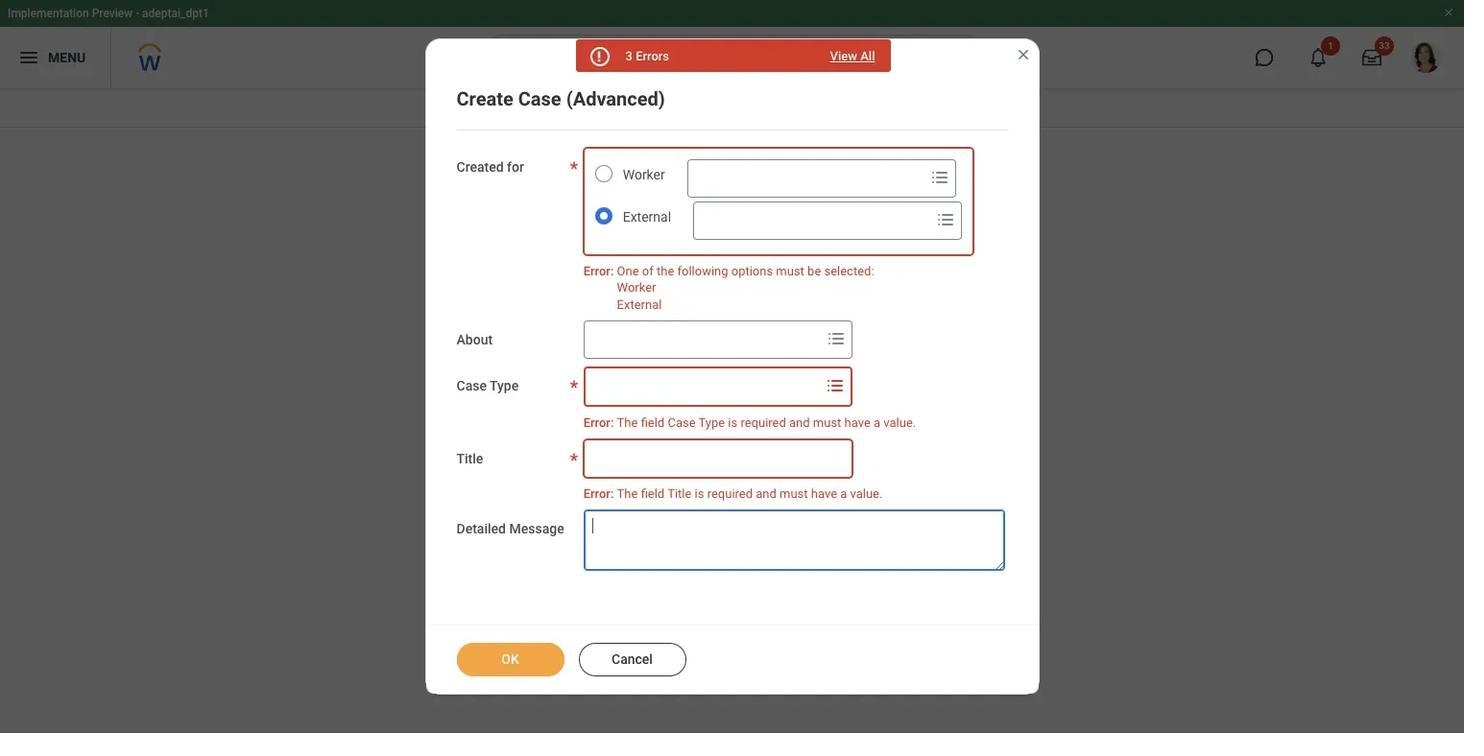 Task type: vqa. For each thing, say whether or not it's contained in the screenshot.
chevron right small icon
no



Task type: describe. For each thing, give the bounding box(es) containing it.
the for case type
[[617, 416, 638, 430]]

0 horizontal spatial have
[[811, 487, 837, 501]]

create case (advanced)
[[457, 87, 665, 110]]

detailed message
[[457, 521, 564, 537]]

prompts image for about
[[825, 328, 848, 351]]

create
[[457, 87, 514, 110]]

error: the field title is required and must have a value.
[[584, 487, 883, 501]]

created for
[[457, 159, 524, 175]]

error: the field case type is required and must have a value.
[[584, 416, 916, 430]]

profile logan mcneil element
[[1399, 36, 1453, 79]]

1 vertical spatial required
[[707, 487, 753, 501]]

adeptai_dpt1
[[142, 7, 209, 20]]

0 horizontal spatial a
[[840, 487, 847, 501]]

options
[[732, 264, 773, 278]]

ok button
[[457, 643, 564, 677]]

one
[[617, 264, 639, 278]]

1 horizontal spatial and
[[789, 416, 810, 430]]

1 vertical spatial case
[[457, 379, 487, 394]]

inbox large image
[[1363, 48, 1382, 67]]

error: one of the following options must be selected: worker external
[[584, 264, 878, 312]]

the
[[657, 264, 674, 278]]

close environment banner image
[[1443, 7, 1455, 18]]

detailed
[[457, 521, 506, 537]]

cancel button
[[579, 643, 686, 677]]

for
[[507, 159, 524, 175]]

view all
[[830, 49, 875, 63]]

ok
[[502, 652, 519, 667]]

exclamation image
[[592, 50, 606, 64]]

About field
[[585, 323, 821, 357]]

case type
[[457, 379, 519, 394]]

field for case type
[[641, 416, 665, 430]]

message
[[509, 521, 564, 537]]

implementation preview -   adeptai_dpt1 banner
[[0, 0, 1464, 88]]

must inside error: one of the following options must be selected: worker external
[[776, 264, 805, 278]]

0 horizontal spatial is
[[695, 487, 704, 501]]

created
[[457, 159, 504, 175]]

external inside error: one of the following options must be selected: worker external
[[617, 298, 662, 312]]

1 horizontal spatial type
[[699, 416, 725, 430]]

error: for type
[[584, 416, 614, 430]]

selected:
[[824, 264, 874, 278]]

0 horizontal spatial type
[[490, 379, 519, 394]]

preview
[[92, 7, 133, 20]]

1 vertical spatial value.
[[850, 487, 883, 501]]

(advanced)
[[566, 87, 665, 110]]

search field for worker
[[688, 161, 925, 196]]

0 vertical spatial a
[[874, 416, 881, 430]]

implementation
[[8, 7, 89, 20]]

field for title
[[641, 487, 665, 501]]

Case Type field
[[585, 370, 822, 405]]



Task type: locate. For each thing, give the bounding box(es) containing it.
implementation preview -   adeptai_dpt1
[[8, 7, 209, 20]]

errors
[[636, 49, 669, 63]]

0 vertical spatial prompts image
[[928, 166, 951, 189]]

error: inside error: one of the following options must be selected: worker external
[[584, 264, 614, 278]]

of
[[642, 264, 654, 278]]

external up of
[[623, 209, 671, 225]]

0 vertical spatial field
[[641, 416, 665, 430]]

0 vertical spatial must
[[776, 264, 805, 278]]

search field for external
[[694, 204, 931, 238]]

title down title text box at bottom
[[668, 487, 692, 501]]

1 horizontal spatial is
[[728, 416, 738, 430]]

0 horizontal spatial case
[[457, 379, 487, 394]]

2 error: from the top
[[584, 416, 614, 430]]

is down title text box at bottom
[[695, 487, 704, 501]]

1 vertical spatial field
[[641, 487, 665, 501]]

1 vertical spatial have
[[811, 487, 837, 501]]

required
[[741, 416, 786, 430], [707, 487, 753, 501]]

0 vertical spatial have
[[845, 416, 871, 430]]

0 vertical spatial error:
[[584, 264, 614, 278]]

type
[[490, 379, 519, 394], [699, 416, 725, 430]]

1 vertical spatial a
[[840, 487, 847, 501]]

3 errors
[[626, 49, 669, 63]]

following
[[677, 264, 728, 278]]

have
[[845, 416, 871, 430], [811, 487, 837, 501]]

close create case (advanced) image
[[1016, 47, 1031, 62]]

and up title text box at bottom
[[789, 416, 810, 430]]

worker
[[623, 167, 665, 182], [617, 281, 656, 295]]

1 field from the top
[[641, 416, 665, 430]]

0 vertical spatial type
[[490, 379, 519, 394]]

create case (advanced) dialog
[[425, 38, 1040, 734]]

1 vertical spatial type
[[699, 416, 725, 430]]

worker down the (advanced)
[[623, 167, 665, 182]]

0 horizontal spatial and
[[756, 487, 777, 501]]

field down title text box at bottom
[[641, 487, 665, 501]]

type down about
[[490, 379, 519, 394]]

error: for for
[[584, 264, 614, 278]]

type up title text box at bottom
[[699, 416, 725, 430]]

2 the from the top
[[617, 487, 638, 501]]

prompts image up error: the field case type is required and must have a value.
[[824, 375, 847, 398]]

1 vertical spatial prompts image
[[825, 328, 848, 351]]

worker down one
[[617, 281, 656, 295]]

required up title text box at bottom
[[741, 416, 786, 430]]

2 field from the top
[[641, 487, 665, 501]]

prompts image
[[934, 208, 957, 231]]

cancel
[[612, 652, 653, 667]]

1 vertical spatial the
[[617, 487, 638, 501]]

the
[[617, 416, 638, 430], [617, 487, 638, 501]]

0 vertical spatial required
[[741, 416, 786, 430]]

0 horizontal spatial title
[[457, 451, 483, 466]]

worker inside error: one of the following options must be selected: worker external
[[617, 281, 656, 295]]

be
[[808, 264, 821, 278]]

0 vertical spatial external
[[623, 209, 671, 225]]

prompts image up prompts image
[[928, 166, 951, 189]]

notifications large image
[[1309, 48, 1328, 67]]

1 vertical spatial is
[[695, 487, 704, 501]]

a
[[874, 416, 881, 430], [840, 487, 847, 501]]

main content
[[0, 88, 1464, 181]]

1 horizontal spatial title
[[668, 487, 692, 501]]

1 vertical spatial search field
[[694, 204, 931, 238]]

field down case type field
[[641, 416, 665, 430]]

1 horizontal spatial case
[[518, 87, 561, 110]]

case
[[518, 87, 561, 110], [457, 379, 487, 394], [668, 416, 696, 430]]

1 vertical spatial title
[[668, 487, 692, 501]]

Detailed Message text field
[[584, 510, 1005, 571]]

is up title text box at bottom
[[728, 416, 738, 430]]

1 the from the top
[[617, 416, 638, 430]]

external down of
[[617, 298, 662, 312]]

case down case type field
[[668, 416, 696, 430]]

2 vertical spatial error:
[[584, 487, 614, 501]]

1 vertical spatial and
[[756, 487, 777, 501]]

Title text field
[[584, 439, 852, 478]]

about
[[457, 332, 493, 348]]

0 vertical spatial the
[[617, 416, 638, 430]]

2 vertical spatial case
[[668, 416, 696, 430]]

1 horizontal spatial have
[[845, 416, 871, 430]]

0 vertical spatial worker
[[623, 167, 665, 182]]

field
[[641, 416, 665, 430], [641, 487, 665, 501]]

value.
[[884, 416, 916, 430], [850, 487, 883, 501]]

0 vertical spatial search field
[[688, 161, 925, 196]]

and
[[789, 416, 810, 430], [756, 487, 777, 501]]

and up detailed message text box
[[756, 487, 777, 501]]

1 error: from the top
[[584, 264, 614, 278]]

is
[[728, 416, 738, 430], [695, 487, 704, 501]]

1 vertical spatial external
[[617, 298, 662, 312]]

-
[[136, 7, 139, 20]]

title up detailed
[[457, 451, 483, 466]]

1 horizontal spatial a
[[874, 416, 881, 430]]

case right create
[[518, 87, 561, 110]]

all
[[861, 49, 875, 63]]

0 vertical spatial and
[[789, 416, 810, 430]]

error:
[[584, 264, 614, 278], [584, 416, 614, 430], [584, 487, 614, 501]]

2 vertical spatial must
[[780, 487, 808, 501]]

1 vertical spatial error:
[[584, 416, 614, 430]]

Search field
[[688, 161, 925, 196], [694, 204, 931, 238]]

external
[[623, 209, 671, 225], [617, 298, 662, 312]]

must
[[776, 264, 805, 278], [813, 416, 842, 430], [780, 487, 808, 501]]

0 vertical spatial is
[[728, 416, 738, 430]]

0 vertical spatial title
[[457, 451, 483, 466]]

prompts image for worker
[[928, 166, 951, 189]]

1 vertical spatial worker
[[617, 281, 656, 295]]

required down title text box at bottom
[[707, 487, 753, 501]]

prompts image down selected:
[[825, 328, 848, 351]]

2 vertical spatial prompts image
[[824, 375, 847, 398]]

0 vertical spatial value.
[[884, 416, 916, 430]]

title
[[457, 451, 483, 466], [668, 487, 692, 501]]

case down about
[[457, 379, 487, 394]]

1 vertical spatial must
[[813, 416, 842, 430]]

3
[[626, 49, 633, 63]]

prompts image
[[928, 166, 951, 189], [825, 328, 848, 351], [824, 375, 847, 398]]

3 error: from the top
[[584, 487, 614, 501]]

0 horizontal spatial value.
[[850, 487, 883, 501]]

2 horizontal spatial case
[[668, 416, 696, 430]]

view
[[830, 49, 858, 63]]

0 vertical spatial case
[[518, 87, 561, 110]]

the for title
[[617, 487, 638, 501]]

1 horizontal spatial value.
[[884, 416, 916, 430]]



